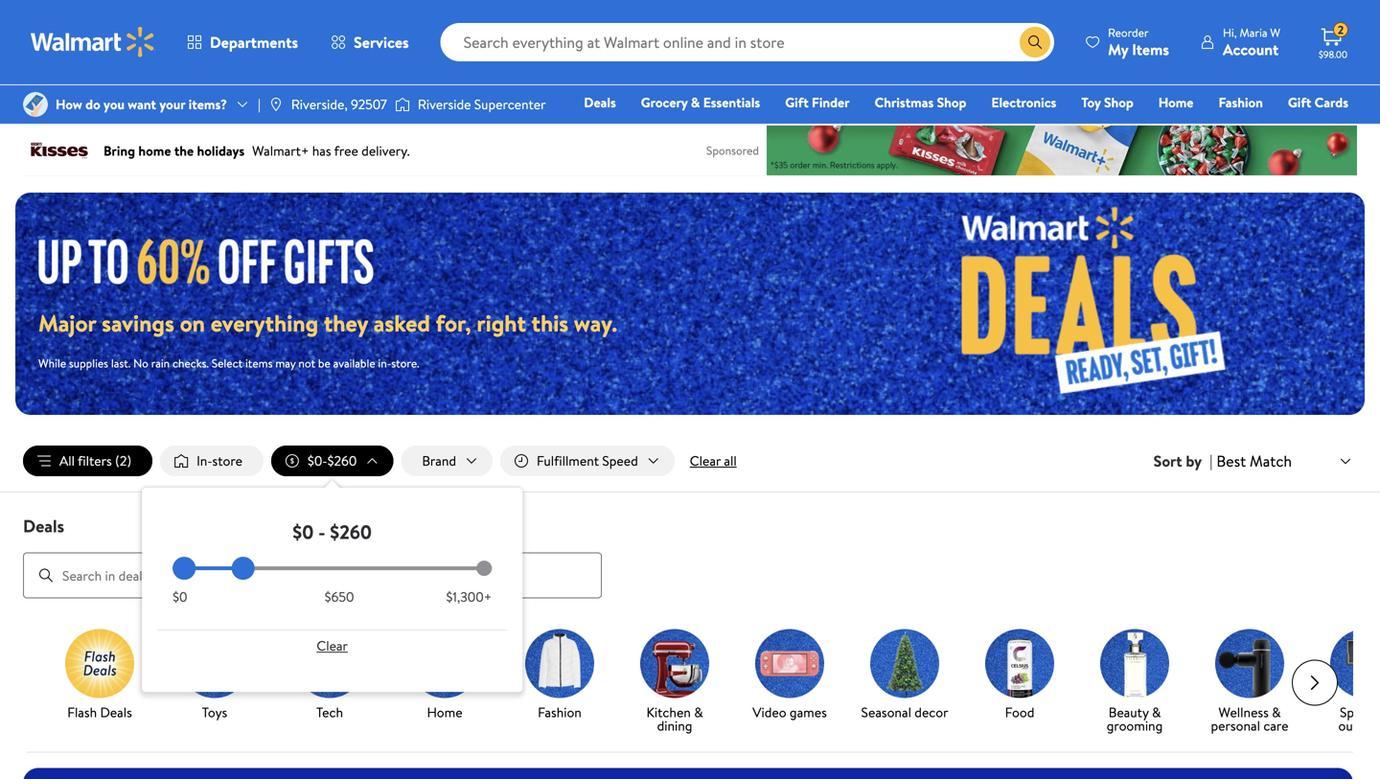 Task type: locate. For each thing, give the bounding box(es) containing it.
gift left finder
[[785, 93, 809, 112]]

clear inside clear all button
[[690, 452, 721, 470]]

$0 up shop toys. image
[[173, 588, 187, 607]]

1 horizontal spatial $0
[[293, 519, 314, 546]]

& inside wellness & personal care
[[1272, 703, 1281, 722]]

toys link
[[165, 630, 265, 723]]

they
[[324, 307, 368, 339]]

home link
[[1150, 92, 1203, 113], [395, 630, 495, 723]]

gift inside gift cards registry
[[1288, 93, 1312, 112]]

 image
[[395, 95, 410, 114], [268, 97, 284, 112]]

best
[[1217, 450, 1247, 472]]

riverside,
[[291, 95, 348, 114]]

flash
[[67, 703, 97, 722]]

major
[[38, 307, 96, 339]]

shop
[[937, 93, 967, 112], [1105, 93, 1134, 112]]

& right dining
[[694, 703, 703, 722]]

shop for christmas shop
[[937, 93, 967, 112]]

1 horizontal spatial |
[[1210, 451, 1213, 472]]

clear down $650
[[317, 637, 348, 655]]

how
[[56, 95, 82, 114]]

fulfillment speed button
[[501, 446, 675, 477]]

& for dining
[[694, 703, 703, 722]]

1 vertical spatial $0
[[173, 588, 187, 607]]

grooming
[[1107, 717, 1163, 735]]

flash deals image
[[65, 630, 134, 699]]

1 horizontal spatial clear
[[690, 452, 721, 470]]

home down home image
[[427, 703, 463, 722]]

search image
[[38, 568, 54, 584]]

home link up 'registry' link
[[1150, 92, 1203, 113]]

1 gift from the left
[[785, 93, 809, 112]]

0 vertical spatial |
[[258, 95, 261, 114]]

 image left the riverside,
[[268, 97, 284, 112]]

0 horizontal spatial fashion
[[538, 703, 582, 722]]

1 horizontal spatial shop
[[1105, 93, 1134, 112]]

seasonal decor link
[[855, 630, 955, 723]]

0 horizontal spatial  image
[[268, 97, 284, 112]]

walmart black friday deals for days image
[[840, 193, 1365, 415], [38, 236, 391, 284]]

gift
[[785, 93, 809, 112], [1288, 93, 1312, 112]]

electronics link
[[983, 92, 1066, 113]]

deals up search 'icon'
[[23, 514, 64, 538]]

| right by
[[1210, 451, 1213, 472]]

rain
[[151, 355, 170, 371]]

wellness & personal care link
[[1200, 630, 1300, 737]]

gift left cards
[[1288, 93, 1312, 112]]

filters
[[78, 452, 112, 470]]

beauty & grooming
[[1107, 703, 1163, 735]]

clear for clear
[[317, 637, 348, 655]]

all filters (2)
[[59, 452, 131, 470]]

& right wellness
[[1272, 703, 1281, 722]]

$0
[[293, 519, 314, 546], [173, 588, 187, 607]]

1 shop from the left
[[937, 93, 967, 112]]

0 horizontal spatial shop
[[937, 93, 967, 112]]

while
[[38, 355, 66, 371]]

1 vertical spatial fashion
[[538, 703, 582, 722]]

supercenter
[[474, 95, 546, 114]]

account
[[1223, 39, 1279, 60]]

1 horizontal spatial fashion link
[[1210, 92, 1272, 113]]

shop right christmas
[[937, 93, 967, 112]]

shop food. image
[[986, 630, 1055, 699]]

0 vertical spatial fashion
[[1219, 93, 1264, 112]]

seasonal
[[861, 703, 912, 722]]

on
[[180, 307, 205, 339]]

& right beauty
[[1152, 703, 1161, 722]]

search icon image
[[1028, 35, 1043, 50]]

1 vertical spatial deals
[[23, 514, 64, 538]]

asked
[[374, 307, 430, 339]]

shop for toy shop
[[1105, 93, 1134, 112]]

2 gift from the left
[[1288, 93, 1312, 112]]

1 vertical spatial fashion link
[[510, 630, 610, 723]]

flash deals
[[67, 703, 132, 722]]

by
[[1186, 451, 1202, 472]]

riverside, 92507
[[291, 95, 387, 114]]

in-
[[197, 452, 212, 470]]

sort and filter section element
[[0, 430, 1381, 692]]

how do you want your items?
[[56, 95, 227, 114]]

in-store button
[[160, 446, 264, 477]]

0 vertical spatial $0
[[293, 519, 314, 546]]

$0-
[[308, 452, 328, 470]]

finder
[[812, 93, 850, 112]]

sports
[[1340, 703, 1378, 722]]

fashion down shop fashion. image
[[538, 703, 582, 722]]

home up 'registry' link
[[1159, 93, 1194, 112]]

no
[[133, 355, 148, 371]]

1 horizontal spatial deals
[[100, 703, 132, 722]]

wellness & personal care
[[1211, 703, 1289, 735]]

1 vertical spatial |
[[1210, 451, 1213, 472]]

1 horizontal spatial fashion
[[1219, 93, 1264, 112]]

1 horizontal spatial  image
[[395, 95, 410, 114]]

clear all
[[690, 452, 737, 470]]

electronics
[[992, 93, 1057, 112]]

$98.00
[[1319, 48, 1348, 61]]

 image for riverside supercenter
[[395, 95, 410, 114]]

$260 right -
[[330, 519, 372, 546]]

fashion link
[[1210, 92, 1272, 113], [510, 630, 610, 723]]

deals left grocery
[[584, 93, 616, 112]]

sports link
[[1315, 630, 1381, 737]]

your
[[160, 95, 185, 114]]

0 horizontal spatial walmart black friday deals for days image
[[38, 236, 391, 284]]

gift for cards
[[1288, 93, 1312, 112]]

2 shop from the left
[[1105, 93, 1134, 112]]

$260 up '$0 - $260'
[[328, 452, 357, 470]]

0 horizontal spatial $0
[[173, 588, 187, 607]]

shop tech. image
[[295, 630, 364, 699]]

1 vertical spatial home link
[[395, 630, 495, 723]]

2 horizontal spatial deals
[[584, 93, 616, 112]]

riverside
[[418, 95, 471, 114]]

shop right toy
[[1105, 93, 1134, 112]]

$260
[[328, 452, 357, 470], [330, 519, 372, 546]]

tech link
[[280, 630, 380, 723]]

| right items?
[[258, 95, 261, 114]]

0 vertical spatial $260
[[328, 452, 357, 470]]

0 horizontal spatial clear
[[317, 637, 348, 655]]

grocery & essentials link
[[633, 92, 769, 113]]

home link down $1,300+
[[395, 630, 495, 723]]

0 horizontal spatial fashion link
[[510, 630, 610, 723]]

fulfillment
[[537, 452, 599, 470]]

select
[[212, 355, 243, 371]]

0 horizontal spatial home link
[[395, 630, 495, 723]]

$650
[[325, 588, 354, 607]]

services
[[354, 32, 409, 53]]

grocery & essentials
[[641, 93, 761, 112]]

1 horizontal spatial gift
[[1288, 93, 1312, 112]]

& inside kitchen & dining
[[694, 703, 703, 722]]

0 horizontal spatial deals
[[23, 514, 64, 538]]

w
[[1271, 24, 1281, 41]]

clear left the 'all'
[[690, 452, 721, 470]]

$0 left -
[[293, 519, 314, 546]]

christmas shop link
[[866, 92, 975, 113]]

0 horizontal spatial gift
[[785, 93, 809, 112]]

& inside "beauty & grooming"
[[1152, 703, 1161, 722]]

deals
[[584, 93, 616, 112], [23, 514, 64, 538], [100, 703, 132, 722]]

best match button
[[1213, 449, 1358, 474]]

fashion up one debit
[[1219, 93, 1264, 112]]

0 vertical spatial clear
[[690, 452, 721, 470]]

2
[[1338, 22, 1344, 38]]

1 vertical spatial home
[[427, 703, 463, 722]]

1 vertical spatial clear
[[317, 637, 348, 655]]

cards
[[1315, 93, 1349, 112]]

0 vertical spatial home
[[1159, 93, 1194, 112]]

store.
[[391, 355, 419, 371]]

clear inside clear button
[[317, 637, 348, 655]]

& right grocery
[[691, 93, 700, 112]]

deals link
[[576, 92, 625, 113]]

my
[[1108, 39, 1129, 60]]

deals right "flash"
[[100, 703, 132, 722]]

shop inside 'link'
[[937, 93, 967, 112]]

essentials
[[703, 93, 761, 112]]

do
[[85, 95, 100, 114]]

brand
[[422, 452, 456, 470]]

0 vertical spatial home link
[[1150, 92, 1203, 113]]

$0 for $0
[[173, 588, 187, 607]]

 image right 92507
[[395, 95, 410, 114]]

clear all button
[[682, 446, 745, 477]]

$0 range field
[[173, 567, 492, 571]]

 image
[[23, 92, 48, 117]]

reorder
[[1108, 24, 1149, 41]]

Search search field
[[441, 23, 1055, 61]]

gift inside gift finder link
[[785, 93, 809, 112]]



Task type: describe. For each thing, give the bounding box(es) containing it.
one debit
[[1202, 120, 1267, 139]]

items?
[[189, 95, 227, 114]]

shop holiday decor. image
[[871, 630, 940, 699]]

best match
[[1217, 450, 1292, 472]]

1 horizontal spatial walmart black friday deals for days image
[[840, 193, 1365, 415]]

shop wellness and self-care. image
[[1216, 630, 1285, 699]]

92507
[[351, 95, 387, 114]]

0 horizontal spatial home
[[427, 703, 463, 722]]

everything
[[211, 307, 318, 339]]

shop toys. image
[[180, 630, 249, 699]]

1 horizontal spatial home
[[1159, 93, 1194, 112]]

shop fashion. image
[[525, 630, 594, 699]]

home image
[[410, 630, 479, 699]]

this
[[532, 307, 569, 339]]

(2)
[[115, 452, 131, 470]]

walmart image
[[31, 27, 155, 58]]

services button
[[315, 19, 425, 65]]

gift cards registry
[[1128, 93, 1349, 139]]

major savings on everything they asked for, right this way.
[[38, 307, 617, 339]]

2 vertical spatial deals
[[100, 703, 132, 722]]

shop kitchen and dining. image
[[640, 630, 710, 699]]

$0-$260
[[308, 452, 357, 470]]

video games
[[753, 703, 827, 722]]

tech
[[316, 703, 343, 722]]

sports 
[[1339, 703, 1381, 735]]

Deals search field
[[0, 514, 1381, 599]]

not
[[299, 355, 315, 371]]

deals inside search field
[[23, 514, 64, 538]]

christmas
[[875, 93, 934, 112]]

toy shop link
[[1073, 92, 1143, 113]]

store
[[212, 452, 243, 470]]

christmas shop
[[875, 93, 967, 112]]

kitchen & dining link
[[625, 630, 725, 737]]

all
[[59, 452, 75, 470]]

gift for finder
[[785, 93, 809, 112]]

$0 for $0 - $260
[[293, 519, 314, 546]]

checks.
[[173, 355, 209, 371]]

$260 inside dropdown button
[[328, 452, 357, 470]]

Search in deals search field
[[23, 553, 602, 599]]

toys
[[202, 703, 227, 722]]

shop video games. image
[[756, 630, 825, 699]]

reorder my items
[[1108, 24, 1170, 60]]

match
[[1250, 450, 1292, 472]]

debit
[[1234, 120, 1267, 139]]

beauty & grooming link
[[1085, 630, 1185, 737]]

want
[[128, 95, 156, 114]]

right
[[477, 307, 526, 339]]

Walmart Site-Wide search field
[[441, 23, 1055, 61]]

 image for riverside, 92507
[[268, 97, 284, 112]]

one
[[1202, 120, 1231, 139]]

all
[[724, 452, 737, 470]]

toy shop
[[1082, 93, 1134, 112]]

brand button
[[401, 446, 493, 477]]

be
[[318, 355, 331, 371]]

| inside sort and filter section element
[[1210, 451, 1213, 472]]

video
[[753, 703, 787, 722]]

0 vertical spatial deals
[[584, 93, 616, 112]]

for,
[[436, 307, 471, 339]]

departments button
[[171, 19, 315, 65]]

kitchen & dining
[[647, 703, 703, 735]]

next slide for chipmodulewithimages list image
[[1292, 660, 1338, 706]]

shop beauty and grooming. image
[[1101, 630, 1170, 699]]

& for personal
[[1272, 703, 1281, 722]]

0 horizontal spatial |
[[258, 95, 261, 114]]

in-store
[[197, 452, 243, 470]]

kitchen
[[647, 703, 691, 722]]

toy
[[1082, 93, 1101, 112]]

supplies
[[69, 355, 108, 371]]

clear for clear all
[[690, 452, 721, 470]]

maria
[[1240, 24, 1268, 41]]

1 horizontal spatial home link
[[1150, 92, 1203, 113]]

decor
[[915, 703, 949, 722]]

flash deals link
[[50, 630, 150, 723]]

all filters (2) button
[[23, 446, 153, 477]]

you
[[104, 95, 125, 114]]

last.
[[111, 355, 131, 371]]

fulfillment speed
[[537, 452, 638, 470]]

games
[[790, 703, 827, 722]]

shop sports and outdoors. image
[[1331, 630, 1381, 699]]

items
[[245, 355, 273, 371]]

& for grooming
[[1152, 703, 1161, 722]]

seasonal decor
[[861, 703, 949, 722]]

clear button
[[173, 631, 492, 662]]

$1,300+
[[446, 588, 492, 607]]

0 vertical spatial fashion link
[[1210, 92, 1272, 113]]

wellness
[[1219, 703, 1269, 722]]

video games link
[[740, 630, 840, 723]]

gift finder
[[785, 93, 850, 112]]

one debit link
[[1193, 119, 1276, 140]]

available
[[333, 355, 375, 371]]

$0-$260 button
[[271, 446, 393, 477]]

gift cards link
[[1280, 92, 1358, 113]]

hi,
[[1223, 24, 1237, 41]]

in-
[[378, 355, 391, 371]]

way.
[[574, 307, 617, 339]]

dining
[[657, 717, 693, 735]]

1 vertical spatial $260
[[330, 519, 372, 546]]

registry
[[1128, 120, 1177, 139]]

& for essentials
[[691, 93, 700, 112]]



Task type: vqa. For each thing, say whether or not it's contained in the screenshot.
SEARCH ICON
yes



